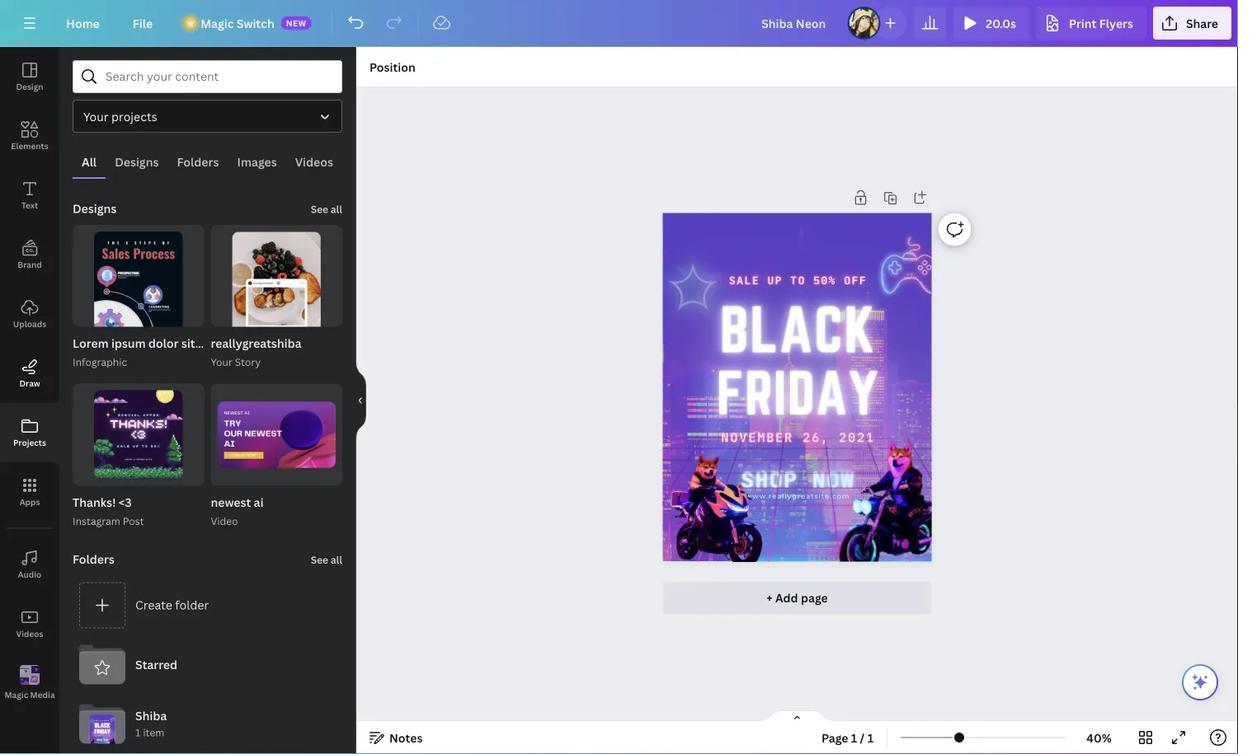 Task type: locate. For each thing, give the bounding box(es) containing it.
designs
[[115, 154, 159, 170], [73, 201, 117, 217]]

page
[[801, 590, 828, 606]]

colorful spotlight image
[[663, 244, 895, 608], [779, 249, 1011, 613]]

of inside group
[[310, 470, 322, 482]]

apps button
[[0, 463, 59, 522]]

0 vertical spatial see all
[[311, 203, 342, 216]]

of inside thanks! <3 group
[[176, 470, 189, 482]]

1 vertical spatial folders
[[73, 552, 115, 567]]

1 horizontal spatial your
[[211, 356, 232, 369]]

main menu bar
[[0, 0, 1238, 47]]

your left story
[[211, 356, 232, 369]]

2 all from the top
[[331, 553, 342, 567]]

1 vertical spatial 2
[[191, 470, 196, 482]]

print flyers button
[[1036, 7, 1147, 40]]

0 vertical spatial see all button
[[309, 192, 344, 225]]

2 see all from the top
[[311, 553, 342, 567]]

magic left switch
[[201, 15, 234, 31]]

starred
[[135, 657, 177, 673]]

2 see from the top
[[311, 553, 328, 567]]

0 vertical spatial folders
[[177, 154, 219, 170]]

www.reallygreatsite.com
[[745, 493, 850, 501]]

1 of 2 group
[[211, 225, 342, 390], [73, 384, 204, 486]]

1 horizontal spatial folders
[[177, 154, 219, 170]]

Design title text field
[[748, 7, 841, 40]]

2 inside reallygreatshiba group
[[329, 312, 334, 323]]

1 horizontal spatial 2
[[329, 312, 334, 323]]

2 see all button from the top
[[309, 543, 344, 576]]

videos button down audio
[[0, 595, 59, 654]]

all
[[82, 154, 97, 170]]

of inside reallygreatshiba group
[[315, 312, 327, 323]]

show pages image
[[758, 710, 837, 723]]

designs down all
[[73, 201, 117, 217]]

0 vertical spatial 2
[[329, 312, 334, 323]]

magic for magic switch
[[201, 15, 234, 31]]

1 of 2 group for reallygreatshiba
[[211, 225, 342, 390]]

folders down instagram
[[73, 552, 115, 567]]

reallygreatshiba group
[[211, 225, 342, 390]]

story
[[235, 356, 261, 369]]

design button
[[0, 47, 59, 106]]

magic inside button
[[5, 690, 28, 701]]

see for folders
[[311, 553, 328, 567]]

1 horizontal spatial 1 of 2
[[307, 312, 334, 323]]

shop
[[741, 467, 798, 493]]

1 vertical spatial see
[[311, 553, 328, 567]]

1 vertical spatial 1 of 2
[[169, 470, 196, 482]]

1 see from the top
[[311, 203, 328, 216]]

+ add page button
[[663, 582, 932, 615]]

of for reallygreatshiba
[[315, 312, 327, 323]]

now
[[812, 467, 855, 493]]

folders down 'your projects' button
[[177, 154, 219, 170]]

20.0s
[[986, 15, 1016, 31]]

position button
[[363, 54, 422, 80]]

1 vertical spatial all
[[331, 553, 342, 567]]

your left projects
[[83, 108, 109, 124]]

0 horizontal spatial magic
[[5, 690, 28, 701]]

0 horizontal spatial videos
[[16, 629, 43, 640]]

/
[[860, 730, 865, 746]]

add
[[775, 590, 798, 606]]

create folder button
[[73, 576, 342, 635]]

ai
[[254, 495, 264, 510]]

thanks! <3 group
[[73, 384, 204, 530]]

0 vertical spatial magic
[[201, 15, 234, 31]]

1 of 2 inside reallygreatshiba group
[[307, 312, 334, 323]]

designs inside button
[[115, 154, 159, 170]]

shiba
[[135, 709, 167, 724]]

item
[[143, 726, 164, 740]]

0 horizontal spatial folders
[[73, 552, 115, 567]]

all for designs
[[331, 203, 342, 216]]

0 horizontal spatial 1 of 2 group
[[73, 384, 204, 486]]

see all for folders
[[311, 553, 342, 567]]

switch
[[237, 15, 274, 31]]

1 inside thanks! <3 group
[[169, 470, 174, 482]]

all button
[[73, 146, 106, 177]]

2 inside thanks! <3 group
[[191, 470, 196, 482]]

see
[[311, 203, 328, 216], [311, 553, 328, 567]]

of for newest ai
[[310, 470, 322, 482]]

1 vertical spatial your
[[211, 356, 232, 369]]

1 of 2
[[307, 312, 334, 323], [169, 470, 196, 482]]

magic media button
[[0, 654, 59, 714]]

0 vertical spatial your
[[83, 108, 109, 124]]

40% button
[[1072, 725, 1126, 751]]

folders button
[[168, 146, 228, 177]]

1 inside reallygreatshiba group
[[307, 312, 312, 323]]

videos button right images
[[286, 146, 342, 177]]

videos
[[295, 154, 333, 170], [16, 629, 43, 640]]

your projects
[[83, 108, 157, 124]]

<3
[[119, 495, 132, 510]]

brand button
[[0, 225, 59, 285]]

all
[[331, 203, 342, 216], [331, 553, 342, 567]]

see all
[[311, 203, 342, 216], [311, 553, 342, 567]]

1 vertical spatial see all button
[[309, 543, 344, 576]]

0 vertical spatial videos button
[[286, 146, 342, 177]]

1 vertical spatial videos
[[16, 629, 43, 640]]

1 of 2 inside thanks! <3 group
[[169, 470, 196, 482]]

videos up magic media button
[[16, 629, 43, 640]]

file button
[[119, 7, 166, 40]]

Search your content search field
[[106, 61, 332, 92]]

magic
[[201, 15, 234, 31], [5, 690, 28, 701]]

40%
[[1087, 730, 1112, 746]]

instagram
[[73, 515, 120, 528]]

folder
[[175, 598, 209, 613]]

magic left media
[[5, 690, 28, 701]]

1 horizontal spatial videos button
[[286, 146, 342, 177]]

page
[[822, 730, 848, 746]]

projects
[[13, 437, 46, 448]]

designs button
[[106, 146, 168, 177]]

folders
[[177, 154, 219, 170], [73, 552, 115, 567]]

0 vertical spatial see
[[311, 203, 328, 216]]

1 inside group
[[303, 470, 307, 482]]

print flyers
[[1069, 15, 1133, 31]]

videos right images button
[[295, 154, 333, 170]]

brand
[[18, 259, 42, 270]]

shiba 1 item
[[135, 709, 167, 740]]

group
[[73, 225, 204, 454]]

1
[[307, 312, 312, 323], [169, 470, 174, 482], [303, 470, 307, 482], [135, 726, 141, 740], [851, 730, 857, 746], [868, 730, 874, 746]]

text button
[[0, 166, 59, 225]]

1 vertical spatial videos button
[[0, 595, 59, 654]]

home link
[[53, 7, 113, 40]]

1 horizontal spatial videos
[[295, 154, 333, 170]]

0 vertical spatial designs
[[115, 154, 159, 170]]

videos button
[[286, 146, 342, 177], [0, 595, 59, 654]]

1 vertical spatial magic
[[5, 690, 28, 701]]

newest
[[211, 495, 251, 510]]

of
[[315, 312, 327, 323], [176, 470, 189, 482], [310, 470, 322, 482]]

flyers
[[1099, 15, 1133, 31]]

1 of 2 group for thanks! <3
[[73, 384, 204, 486]]

lorem ipsum dolor sit amet, consectetur adipiscing elit. proin ultricies orci nisl, eget ullamcorper ligula dignissim quis. group
[[73, 225, 204, 454]]

your
[[83, 108, 109, 124], [211, 356, 232, 369]]

see all button
[[309, 192, 344, 225], [309, 543, 344, 576]]

1 horizontal spatial 1 of 2 group
[[211, 225, 342, 390]]

1 vertical spatial see all
[[311, 553, 342, 567]]

1 of 12 group
[[211, 384, 342, 486]]

starred button
[[73, 635, 342, 695]]

your inside button
[[83, 108, 109, 124]]

magic inside main "menu bar"
[[201, 15, 234, 31]]

0 horizontal spatial 2
[[191, 470, 196, 482]]

0 vertical spatial videos
[[295, 154, 333, 170]]

0 vertical spatial all
[[331, 203, 342, 216]]

Select ownership filter button
[[73, 100, 342, 133]]

1 all from the top
[[331, 203, 342, 216]]

0 horizontal spatial your
[[83, 108, 109, 124]]

1 see all from the top
[[311, 203, 342, 216]]

file
[[133, 15, 153, 31]]

1 see all button from the top
[[309, 192, 344, 225]]

designs down projects
[[115, 154, 159, 170]]

0 vertical spatial 1 of 2
[[307, 312, 334, 323]]

2
[[329, 312, 334, 323], [191, 470, 196, 482]]

0 horizontal spatial 1 of 2
[[169, 470, 196, 482]]

1 horizontal spatial magic
[[201, 15, 234, 31]]



Task type: vqa. For each thing, say whether or not it's contained in the screenshot.


Task type: describe. For each thing, give the bounding box(es) containing it.
black
[[720, 295, 876, 364]]

+
[[767, 590, 773, 606]]

share button
[[1153, 7, 1232, 40]]

hide image
[[356, 361, 366, 440]]

all for folders
[[331, 553, 342, 567]]

canva assistant image
[[1190, 673, 1210, 693]]

media
[[30, 690, 55, 701]]

uploads button
[[0, 285, 59, 344]]

create
[[135, 598, 172, 613]]

post
[[123, 515, 144, 528]]

2 for reallygreatshiba
[[329, 312, 334, 323]]

20.0s button
[[953, 7, 1029, 40]]

folders inside button
[[177, 154, 219, 170]]

see all button for folders
[[309, 543, 344, 576]]

newest ai group
[[211, 384, 342, 530]]

create folder
[[135, 598, 209, 613]]

thanks!
[[73, 495, 116, 510]]

+ add page
[[767, 590, 828, 606]]

of for thanks! <3
[[176, 470, 189, 482]]

print
[[1069, 15, 1097, 31]]

friday
[[716, 361, 879, 426]]

reallygreatshiba
[[211, 336, 302, 352]]

to
[[790, 274, 806, 287]]

off
[[844, 274, 867, 287]]

shop now
[[741, 467, 855, 493]]

draw button
[[0, 344, 59, 403]]

audio button
[[0, 535, 59, 595]]

up
[[767, 274, 783, 287]]

uploads
[[13, 318, 46, 330]]

november 26, 2021
[[721, 431, 875, 446]]

see all for designs
[[311, 203, 342, 216]]

1 of 2 for thanks! <3
[[169, 470, 196, 482]]

sale up to 50% off
[[729, 274, 867, 287]]

magic media
[[5, 690, 55, 701]]

elements
[[11, 140, 48, 151]]

position
[[370, 59, 416, 75]]

1 vertical spatial designs
[[73, 201, 117, 217]]

draw
[[19, 378, 40, 389]]

thanks! <3 instagram post
[[73, 495, 144, 528]]

videos inside side panel tab list
[[16, 629, 43, 640]]

notes button
[[363, 725, 429, 751]]

reallygreatshiba your story
[[211, 336, 302, 369]]

see for designs
[[311, 203, 328, 216]]

new
[[286, 17, 307, 28]]

projects
[[111, 108, 157, 124]]

audio
[[18, 569, 41, 580]]

share
[[1186, 15, 1218, 31]]

2021
[[839, 431, 875, 446]]

design
[[16, 81, 43, 92]]

sale
[[729, 274, 760, 287]]

notes
[[389, 730, 423, 746]]

apps
[[19, 497, 40, 508]]

0 horizontal spatial videos button
[[0, 595, 59, 654]]

26,
[[803, 431, 830, 446]]

projects button
[[0, 403, 59, 463]]

elements button
[[0, 106, 59, 166]]

side panel tab list
[[0, 47, 59, 714]]

magic for magic media
[[5, 690, 28, 701]]

text
[[21, 200, 38, 211]]

video
[[211, 515, 238, 528]]

50%
[[813, 274, 836, 287]]

images
[[237, 154, 277, 170]]

1 of 12
[[303, 470, 334, 482]]

home
[[66, 15, 100, 31]]

1 inside shiba 1 item
[[135, 726, 141, 740]]

2 for thanks! <3
[[191, 470, 196, 482]]

newest ai video
[[211, 495, 264, 528]]

magic switch
[[201, 15, 274, 31]]

page 1 / 1
[[822, 730, 874, 746]]

see all button for designs
[[309, 192, 344, 225]]

infographic
[[73, 356, 127, 369]]

images button
[[228, 146, 286, 177]]

your inside reallygreatshiba your story
[[211, 356, 232, 369]]

1 of 2 for reallygreatshiba
[[307, 312, 334, 323]]

12
[[324, 470, 334, 482]]

november
[[721, 431, 793, 446]]



